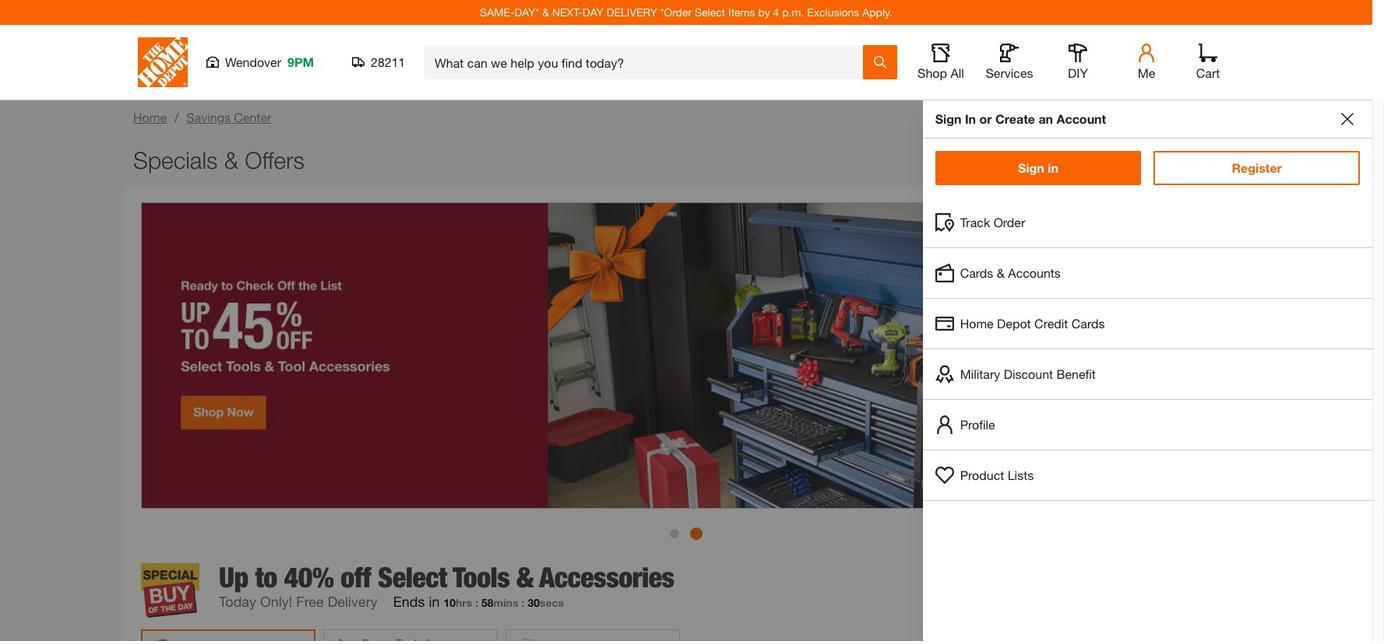 Task type: locate. For each thing, give the bounding box(es) containing it.
register
[[1232, 160, 1282, 175]]

p.m.
[[782, 5, 804, 19]]

savings center link
[[186, 110, 271, 125]]

accessories
[[539, 562, 674, 595]]

sign for sign in or create an account
[[935, 111, 961, 126]]

menu
[[923, 198, 1372, 502]]

product lists
[[960, 468, 1034, 483]]

lists
[[1008, 468, 1034, 483]]

& up 30
[[517, 562, 533, 595]]

create
[[995, 111, 1035, 126]]

next-
[[552, 5, 582, 19]]

home depot credit cards link
[[923, 299, 1372, 349]]

:
[[475, 597, 478, 610], [522, 597, 525, 610]]

same-
[[480, 5, 514, 19]]

30
[[528, 597, 540, 610]]

home depot credit cards
[[960, 316, 1105, 331]]

home up specials
[[133, 110, 167, 125]]

the home depot logo image
[[138, 37, 188, 87]]

benefit
[[1057, 367, 1096, 382]]

offers
[[245, 146, 305, 174]]

0 horizontal spatial :
[[475, 597, 478, 610]]

1 horizontal spatial sign
[[1018, 160, 1044, 175]]

: left 30
[[522, 597, 525, 610]]

hrs
[[456, 597, 472, 610]]

0 horizontal spatial home
[[133, 110, 167, 125]]

items
[[728, 5, 755, 19]]

home left depot
[[960, 316, 994, 331]]

sign left "in"
[[1018, 160, 1044, 175]]

free delivery
[[296, 594, 378, 611]]

0 horizontal spatial sign
[[935, 111, 961, 126]]

58
[[481, 597, 493, 610]]

sign inside sign in link
[[1018, 160, 1044, 175]]

select left items at the top right of the page
[[695, 5, 725, 19]]

special buy logo image
[[141, 564, 199, 618]]

diy
[[1068, 65, 1088, 80]]

or
[[979, 111, 992, 126]]

1 vertical spatial select
[[378, 562, 447, 595]]

up
[[219, 562, 248, 595]]

select
[[695, 5, 725, 19], [378, 562, 447, 595]]

: left 58
[[475, 597, 478, 610]]

1 horizontal spatial select
[[695, 5, 725, 19]]

1 horizontal spatial home
[[960, 316, 994, 331]]

profile
[[960, 417, 995, 432]]

0 vertical spatial sign
[[935, 111, 961, 126]]

What can we help you find today? search field
[[435, 46, 862, 79]]

1 vertical spatial home
[[960, 316, 994, 331]]

cards down the track
[[960, 266, 993, 280]]

product
[[960, 468, 1004, 483]]

military discount benefit link
[[923, 350, 1372, 400]]

sign in
[[1018, 160, 1058, 175]]

& inside cards & accounts link
[[997, 266, 1005, 280]]

mins
[[493, 597, 518, 610]]

an
[[1039, 111, 1053, 126]]

military
[[960, 367, 1000, 382]]

savings
[[186, 110, 230, 125]]

cards right 'credit'
[[1072, 316, 1105, 331]]

& left accounts
[[997, 266, 1005, 280]]

home for home link
[[133, 110, 167, 125]]

drawer close image
[[1341, 113, 1354, 125]]

*order
[[660, 5, 692, 19]]

40%
[[284, 562, 334, 595]]

services button
[[985, 44, 1034, 81]]

cards
[[960, 266, 993, 280], [1072, 316, 1105, 331]]

1 vertical spatial cards
[[1072, 316, 1105, 331]]

cards & accounts link
[[923, 248, 1372, 298]]

shop all
[[918, 65, 964, 80]]

1 vertical spatial sign
[[1018, 160, 1044, 175]]

0 vertical spatial select
[[695, 5, 725, 19]]

home
[[133, 110, 167, 125], [960, 316, 994, 331]]

today only!
[[219, 594, 292, 611]]

apply.
[[862, 5, 893, 19]]

secs
[[540, 597, 564, 610]]

tools
[[453, 562, 510, 595]]

military discount benefit
[[960, 367, 1096, 382]]

sign
[[935, 111, 961, 126], [1018, 160, 1044, 175]]

exclusions
[[807, 5, 859, 19]]

ends in 10 hrs : 58 mins : 30 secs
[[393, 594, 564, 611]]

discount
[[1004, 367, 1053, 382]]

sign left in
[[935, 111, 961, 126]]

profile link
[[923, 400, 1372, 450]]

specials
[[133, 146, 218, 174]]

ends in
[[393, 594, 440, 611]]

up to 40% off select tools & accessories
[[219, 562, 674, 595]]

cards & accounts
[[960, 266, 1061, 280]]

0 horizontal spatial cards
[[960, 266, 993, 280]]

1 horizontal spatial :
[[522, 597, 525, 610]]

sign in link
[[935, 151, 1141, 185]]

0 vertical spatial home
[[133, 110, 167, 125]]

select up 10 on the bottom of page
[[378, 562, 447, 595]]

center
[[234, 110, 271, 125]]

& right day*
[[542, 5, 549, 19]]

&
[[542, 5, 549, 19], [224, 146, 238, 174], [997, 266, 1005, 280], [517, 562, 533, 595]]

me
[[1138, 65, 1155, 80]]

all
[[951, 65, 964, 80]]

day*
[[514, 5, 539, 19]]

product lists link
[[923, 451, 1372, 501]]



Task type: vqa. For each thing, say whether or not it's contained in the screenshot.
"Register" LINK on the right top of page
yes



Task type: describe. For each thing, give the bounding box(es) containing it.
home for home depot credit cards
[[960, 316, 994, 331]]

account
[[1057, 111, 1106, 126]]

shop all button
[[916, 44, 966, 81]]

cart link
[[1191, 44, 1225, 81]]

specials & offers
[[133, 146, 305, 174]]

sign in or create an account
[[935, 111, 1106, 126]]

depot
[[997, 316, 1031, 331]]

credit
[[1034, 316, 1068, 331]]

today only! free delivery
[[219, 594, 378, 611]]

track order link
[[923, 198, 1372, 248]]

home link
[[133, 110, 167, 125]]

accounts
[[1008, 266, 1061, 280]]

0 vertical spatial cards
[[960, 266, 993, 280]]

order
[[994, 215, 1025, 230]]

day
[[582, 5, 603, 19]]

off
[[341, 562, 371, 595]]

feedback link image
[[1363, 263, 1384, 347]]

& down savings center link
[[224, 146, 238, 174]]

28211
[[371, 55, 405, 69]]

1 : from the left
[[475, 597, 478, 610]]

sign for sign in
[[1018, 160, 1044, 175]]

me button
[[1122, 44, 1171, 81]]

10
[[444, 597, 456, 610]]

9pm
[[287, 55, 314, 69]]

cart
[[1196, 65, 1220, 80]]

0 horizontal spatial select
[[378, 562, 447, 595]]

track order
[[960, 215, 1025, 230]]

shop
[[918, 65, 947, 80]]

register link
[[1154, 151, 1360, 185]]

track
[[960, 215, 990, 230]]

to
[[255, 562, 277, 595]]

diy button
[[1053, 44, 1103, 81]]

4
[[773, 5, 779, 19]]

same-day* & next-day delivery *order select items by 4 p.m. exclusions apply.
[[480, 5, 893, 19]]

menu containing track order
[[923, 198, 1372, 502]]

services
[[986, 65, 1033, 80]]

wendover 9pm
[[225, 55, 314, 69]]

savings center
[[186, 110, 271, 125]]

delivery
[[606, 5, 657, 19]]

in
[[965, 111, 976, 126]]

2 : from the left
[[522, 597, 525, 610]]

by
[[758, 5, 770, 19]]

28211 button
[[352, 55, 406, 70]]

up to 45% off select tools & tool accessories image
[[141, 203, 1231, 510]]

in
[[1048, 160, 1058, 175]]

wendover
[[225, 55, 281, 69]]

1 horizontal spatial cards
[[1072, 316, 1105, 331]]



